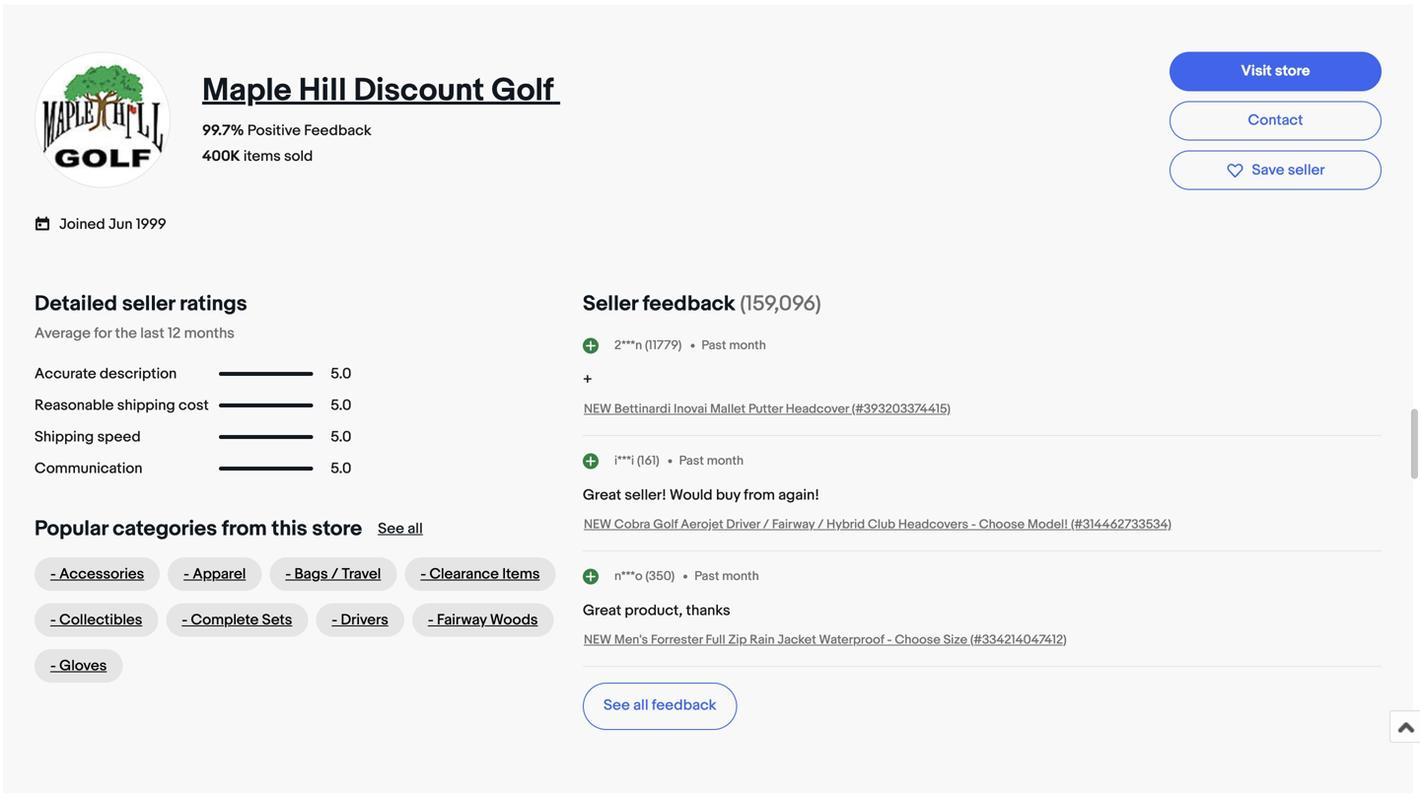Task type: vqa. For each thing, say whether or not it's contained in the screenshot.


Task type: describe. For each thing, give the bounding box(es) containing it.
1 horizontal spatial choose
[[979, 517, 1025, 532]]

hybrid
[[827, 517, 865, 532]]

- accessories link
[[35, 557, 160, 591]]

past for great seller! would buy from again!
[[679, 453, 704, 468]]

buy
[[716, 486, 741, 504]]

0 vertical spatial fairway
[[772, 517, 815, 532]]

/ inside - bags / travel link
[[331, 565, 339, 583]]

- right 'waterproof'
[[887, 632, 892, 648]]

joined jun 1999
[[59, 216, 166, 233]]

month for great seller! would buy from again!
[[707, 453, 744, 468]]

see all feedback link
[[583, 683, 737, 730]]

new cobra golf aerojet driver / fairway / hybrid club headcovers - choose model! (#314462733534)
[[584, 517, 1172, 532]]

- for - bags / travel
[[285, 565, 291, 583]]

positive
[[248, 122, 301, 140]]

12
[[168, 325, 181, 342]]

joined
[[59, 216, 105, 233]]

4 5.0 from the top
[[331, 460, 352, 477]]

save
[[1252, 161, 1285, 179]]

- drivers link
[[316, 603, 404, 637]]

sold
[[284, 147, 313, 165]]

- right headcovers
[[972, 517, 977, 532]]

model!
[[1028, 517, 1068, 532]]

- for - complete sets
[[182, 611, 188, 629]]

accurate
[[35, 365, 96, 383]]

see all feedback
[[604, 696, 717, 714]]

forrester
[[651, 632, 703, 648]]

- complete sets link
[[166, 603, 308, 637]]

putter
[[749, 402, 783, 417]]

+
[[583, 371, 593, 389]]

average
[[35, 325, 91, 342]]

headcover
[[786, 402, 849, 417]]

hill
[[299, 72, 347, 110]]

feedback
[[304, 122, 372, 140]]

reasonable
[[35, 397, 114, 414]]

99.7%
[[202, 122, 244, 140]]

visit store link
[[1170, 52, 1382, 91]]

new cobra golf aerojet driver / fairway / hybrid club headcovers - choose model! (#314462733534) link
[[584, 517, 1172, 532]]

2***n (11779)
[[615, 338, 682, 353]]

full
[[706, 632, 726, 648]]

jun
[[109, 216, 133, 233]]

new men's forrester full zip rain jacket waterproof - choose size (#334214047412)
[[584, 632, 1067, 648]]

- apparel link
[[168, 557, 262, 591]]

communication
[[35, 460, 143, 477]]

(159,096)
[[740, 291, 821, 317]]

visit store
[[1242, 62, 1311, 80]]

i***i
[[615, 453, 634, 468]]

- for - accessories
[[50, 565, 56, 583]]

aerojet
[[681, 517, 724, 532]]

text__icon wrapper image
[[35, 214, 59, 232]]

0 vertical spatial golf
[[492, 72, 553, 110]]

all for see all
[[408, 520, 423, 538]]

(#393203374415)
[[852, 402, 951, 417]]

- drivers
[[332, 611, 389, 629]]

seller for save
[[1288, 161, 1325, 179]]

complete
[[191, 611, 259, 629]]

- clearance items link
[[405, 557, 556, 591]]

ratings
[[180, 291, 247, 317]]

n***o (350)
[[615, 568, 675, 584]]

detailed
[[35, 291, 117, 317]]

average for the last 12 months
[[35, 325, 235, 342]]

i***i (161)
[[615, 453, 660, 468]]

see all link
[[378, 520, 423, 538]]

apparel
[[193, 565, 246, 583]]

jacket
[[778, 632, 817, 648]]

n***o
[[615, 568, 643, 584]]

accurate description
[[35, 365, 177, 383]]

all for see all feedback
[[633, 696, 649, 714]]

contact
[[1248, 111, 1304, 129]]

5.0 for speed
[[331, 428, 352, 446]]

new men's forrester full zip rain jacket waterproof - choose size (#334214047412) link
[[584, 632, 1067, 648]]

- accessories
[[50, 565, 144, 583]]

see for see all
[[378, 520, 404, 538]]

drivers
[[341, 611, 389, 629]]

zip
[[729, 632, 747, 648]]

past month for +
[[702, 338, 766, 353]]

- fairway woods link
[[412, 603, 554, 637]]

woods
[[490, 611, 538, 629]]

headcovers
[[899, 517, 969, 532]]

- for - apparel
[[184, 565, 189, 583]]

bettinardi
[[614, 402, 671, 417]]

discount
[[354, 72, 485, 110]]

accessories
[[59, 565, 144, 583]]

sets
[[262, 611, 292, 629]]

(350)
[[646, 568, 675, 584]]



Task type: locate. For each thing, give the bounding box(es) containing it.
choose
[[979, 517, 1025, 532], [895, 632, 941, 648]]

- left collectibles
[[50, 611, 56, 629]]

0 horizontal spatial golf
[[492, 72, 553, 110]]

see
[[378, 520, 404, 538], [604, 696, 630, 714]]

from right the buy
[[744, 486, 775, 504]]

new bettinardi inovai mallet putter headcover (#393203374415)
[[584, 402, 951, 417]]

categories
[[113, 516, 217, 542]]

great for great product, thanks
[[583, 602, 622, 620]]

0 vertical spatial month
[[729, 338, 766, 353]]

past month
[[702, 338, 766, 353], [679, 453, 744, 468], [695, 568, 759, 584]]

(#314462733534)
[[1071, 517, 1172, 532]]

(161)
[[637, 453, 660, 468]]

1 horizontal spatial store
[[1275, 62, 1311, 80]]

- left clearance
[[421, 565, 426, 583]]

- left gloves
[[50, 657, 56, 675]]

- bags / travel
[[285, 565, 381, 583]]

0 vertical spatial past month
[[702, 338, 766, 353]]

seller for detailed
[[122, 291, 175, 317]]

1 vertical spatial month
[[707, 453, 744, 468]]

2 5.0 from the top
[[331, 397, 352, 414]]

0 vertical spatial seller
[[1288, 161, 1325, 179]]

months
[[184, 325, 235, 342]]

month
[[729, 338, 766, 353], [707, 453, 744, 468], [722, 568, 759, 584]]

- left bags
[[285, 565, 291, 583]]

- left apparel
[[184, 565, 189, 583]]

0 vertical spatial store
[[1275, 62, 1311, 80]]

new down + on the top left of the page
[[584, 402, 612, 417]]

3 5.0 from the top
[[331, 428, 352, 446]]

0 horizontal spatial store
[[312, 516, 362, 542]]

gloves
[[59, 657, 107, 675]]

fairway down clearance
[[437, 611, 487, 629]]

popular
[[35, 516, 108, 542]]

- for - drivers
[[332, 611, 338, 629]]

driver
[[726, 517, 760, 532]]

new left cobra
[[584, 517, 612, 532]]

rain
[[750, 632, 775, 648]]

shipping
[[117, 397, 175, 414]]

product,
[[625, 602, 683, 620]]

seller feedback (159,096)
[[583, 291, 821, 317]]

men's
[[614, 632, 648, 648]]

0 horizontal spatial all
[[408, 520, 423, 538]]

month up the buy
[[707, 453, 744, 468]]

choose left model!
[[979, 517, 1025, 532]]

seller inside button
[[1288, 161, 1325, 179]]

choose left size
[[895, 632, 941, 648]]

last
[[140, 325, 164, 342]]

description
[[100, 365, 177, 383]]

1999
[[136, 216, 166, 233]]

cobra
[[614, 517, 651, 532]]

maple hill discount golf
[[202, 72, 553, 110]]

store right visit
[[1275, 62, 1311, 80]]

0 horizontal spatial fairway
[[437, 611, 487, 629]]

maple hill discount golf image
[[34, 51, 172, 189]]

0 horizontal spatial seller
[[122, 291, 175, 317]]

visit
[[1242, 62, 1272, 80]]

shipping speed
[[35, 428, 141, 446]]

seller!
[[625, 486, 667, 504]]

all up the - clearance items
[[408, 520, 423, 538]]

2 horizontal spatial /
[[818, 517, 824, 532]]

/ right bags
[[331, 565, 339, 583]]

past up thanks
[[695, 568, 720, 584]]

1 horizontal spatial seller
[[1288, 161, 1325, 179]]

fairway down again!
[[772, 517, 815, 532]]

0 vertical spatial feedback
[[643, 291, 736, 317]]

- clearance items
[[421, 565, 540, 583]]

1 new from the top
[[584, 402, 612, 417]]

see up travel
[[378, 520, 404, 538]]

thanks
[[686, 602, 731, 620]]

month for great product, thanks
[[722, 568, 759, 584]]

1 5.0 from the top
[[331, 365, 352, 383]]

size
[[944, 632, 968, 648]]

golf
[[492, 72, 553, 110], [653, 517, 678, 532]]

past up would
[[679, 453, 704, 468]]

0 horizontal spatial /
[[331, 565, 339, 583]]

all down men's
[[633, 696, 649, 714]]

400k
[[202, 147, 240, 165]]

2 vertical spatial new
[[584, 632, 612, 648]]

- for - clearance items
[[421, 565, 426, 583]]

new for +
[[584, 402, 612, 417]]

cost
[[179, 397, 209, 414]]

1 vertical spatial feedback
[[652, 696, 717, 714]]

see down men's
[[604, 696, 630, 714]]

0 vertical spatial choose
[[979, 517, 1025, 532]]

contact link
[[1170, 101, 1382, 140]]

1 horizontal spatial fairway
[[772, 517, 815, 532]]

maple
[[202, 72, 292, 110]]

past month for great product, thanks
[[695, 568, 759, 584]]

2 vertical spatial past
[[695, 568, 720, 584]]

3 new from the top
[[584, 632, 612, 648]]

month down (159,096)
[[729, 338, 766, 353]]

past for great product, thanks
[[695, 568, 720, 584]]

1 vertical spatial choose
[[895, 632, 941, 648]]

2 great from the top
[[583, 602, 622, 620]]

(11779)
[[645, 338, 682, 353]]

great for great seller! would buy from again!
[[583, 486, 622, 504]]

1 horizontal spatial see
[[604, 696, 630, 714]]

past month for great seller! would buy from again!
[[679, 453, 744, 468]]

- for - collectibles
[[50, 611, 56, 629]]

0 horizontal spatial choose
[[895, 632, 941, 648]]

new bettinardi inovai mallet putter headcover (#393203374415) link
[[584, 402, 951, 417]]

1 vertical spatial past month
[[679, 453, 744, 468]]

feedback down forrester
[[652, 696, 717, 714]]

the
[[115, 325, 137, 342]]

1 vertical spatial past
[[679, 453, 704, 468]]

- bags / travel link
[[270, 557, 397, 591]]

- gloves
[[50, 657, 107, 675]]

1 vertical spatial see
[[604, 696, 630, 714]]

new for great product, thanks
[[584, 632, 612, 648]]

- for - fairway woods
[[428, 611, 434, 629]]

/ right driver
[[763, 517, 769, 532]]

1 horizontal spatial /
[[763, 517, 769, 532]]

1 great from the top
[[583, 486, 622, 504]]

speed
[[97, 428, 141, 446]]

fairway inside - fairway woods link
[[437, 611, 487, 629]]

/ left hybrid
[[818, 517, 824, 532]]

inovai
[[674, 402, 708, 417]]

2***n
[[615, 338, 642, 353]]

save seller
[[1252, 161, 1325, 179]]

0 vertical spatial see
[[378, 520, 404, 538]]

club
[[868, 517, 896, 532]]

feedback
[[643, 291, 736, 317], [652, 696, 717, 714]]

- left complete
[[182, 611, 188, 629]]

- left drivers
[[332, 611, 338, 629]]

past down seller feedback (159,096)
[[702, 338, 727, 353]]

from
[[744, 486, 775, 504], [222, 516, 267, 542]]

store up - bags / travel on the bottom left of the page
[[312, 516, 362, 542]]

past month down seller feedback (159,096)
[[702, 338, 766, 353]]

- for - gloves
[[50, 657, 56, 675]]

(#334214047412)
[[971, 632, 1067, 648]]

0 vertical spatial great
[[583, 486, 622, 504]]

would
[[670, 486, 713, 504]]

1 horizontal spatial from
[[744, 486, 775, 504]]

past month up great seller! would buy from again!
[[679, 453, 744, 468]]

0 vertical spatial past
[[702, 338, 727, 353]]

new for great seller! would buy from again!
[[584, 517, 612, 532]]

1 vertical spatial fairway
[[437, 611, 487, 629]]

- gloves link
[[35, 649, 123, 683]]

- collectibles link
[[35, 603, 158, 637]]

bags
[[294, 565, 328, 583]]

past month up thanks
[[695, 568, 759, 584]]

0 horizontal spatial see
[[378, 520, 404, 538]]

for
[[94, 325, 112, 342]]

great product, thanks
[[583, 602, 731, 620]]

items
[[502, 565, 540, 583]]

new left men's
[[584, 632, 612, 648]]

popular categories from this store
[[35, 516, 362, 542]]

2 new from the top
[[584, 517, 612, 532]]

month up thanks
[[722, 568, 759, 584]]

seller
[[1288, 161, 1325, 179], [122, 291, 175, 317]]

maple hill discount golf link
[[202, 72, 560, 110]]

seller up last
[[122, 291, 175, 317]]

month for +
[[729, 338, 766, 353]]

reasonable shipping cost
[[35, 397, 209, 414]]

clearance
[[430, 565, 499, 583]]

feedback up (11779)
[[643, 291, 736, 317]]

- left accessories
[[50, 565, 56, 583]]

0 horizontal spatial from
[[222, 516, 267, 542]]

2 vertical spatial month
[[722, 568, 759, 584]]

travel
[[342, 565, 381, 583]]

1 vertical spatial store
[[312, 516, 362, 542]]

- fairway woods
[[428, 611, 538, 629]]

great down i***i
[[583, 486, 622, 504]]

1 vertical spatial great
[[583, 602, 622, 620]]

1 vertical spatial seller
[[122, 291, 175, 317]]

mallet
[[710, 402, 746, 417]]

1 horizontal spatial golf
[[653, 517, 678, 532]]

see for see all feedback
[[604, 696, 630, 714]]

2 vertical spatial past month
[[695, 568, 759, 584]]

0 vertical spatial all
[[408, 520, 423, 538]]

detailed seller ratings
[[35, 291, 247, 317]]

seller right save
[[1288, 161, 1325, 179]]

past for +
[[702, 338, 727, 353]]

/
[[763, 517, 769, 532], [818, 517, 824, 532], [331, 565, 339, 583]]

great up men's
[[583, 602, 622, 620]]

waterproof
[[819, 632, 885, 648]]

- down clearance
[[428, 611, 434, 629]]

5.0 for description
[[331, 365, 352, 383]]

0 vertical spatial new
[[584, 402, 612, 417]]

1 vertical spatial golf
[[653, 517, 678, 532]]

5.0 for shipping
[[331, 397, 352, 414]]

shipping
[[35, 428, 94, 446]]

0 vertical spatial from
[[744, 486, 775, 504]]

seller
[[583, 291, 638, 317]]

1 vertical spatial all
[[633, 696, 649, 714]]

from left this at the left bottom
[[222, 516, 267, 542]]

see all
[[378, 520, 423, 538]]

1 vertical spatial from
[[222, 516, 267, 542]]

save seller button
[[1170, 150, 1382, 190]]

1 vertical spatial new
[[584, 517, 612, 532]]

1 horizontal spatial all
[[633, 696, 649, 714]]



